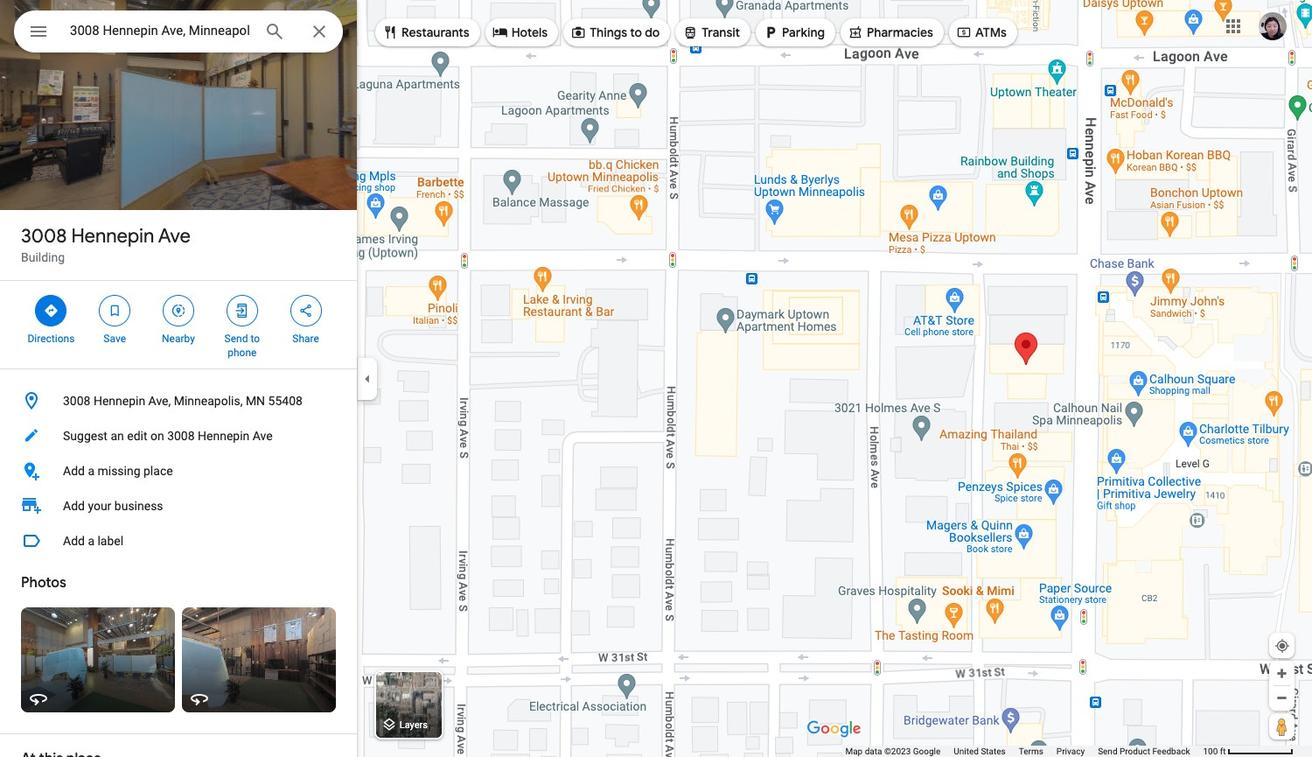 Task type: vqa. For each thing, say whether or not it's contained in the screenshot.
search field
no



Task type: locate. For each thing, give the bounding box(es) containing it.
to left do
[[630, 25, 642, 40]]

your
[[88, 499, 111, 513]]

on
[[151, 429, 164, 443]]

footer containing map data ©2023 google
[[846, 746, 1204, 757]]

add down suggest
[[63, 464, 85, 478]]

 restaurants
[[383, 23, 470, 42]]

business
[[115, 499, 163, 513]]

1 vertical spatial 3008
[[63, 394, 91, 408]]

hennepin up the 
[[71, 224, 154, 249]]

send for send product feedback
[[1099, 747, 1118, 756]]

send product feedback
[[1099, 747, 1191, 756]]

 pharmacies
[[848, 23, 934, 42]]

 search field
[[14, 11, 343, 56]]

to up phone
[[251, 333, 260, 345]]

ave
[[158, 224, 191, 249], [253, 429, 273, 443]]

things
[[590, 25, 628, 40]]

 atms
[[957, 23, 1007, 42]]

0 vertical spatial ave
[[158, 224, 191, 249]]

2 vertical spatial 3008
[[167, 429, 195, 443]]


[[28, 19, 49, 44]]

atms
[[976, 25, 1007, 40]]

0 horizontal spatial ave
[[158, 224, 191, 249]]

footer inside google maps element
[[846, 746, 1204, 757]]


[[298, 301, 314, 320]]

privacy button
[[1057, 746, 1086, 757]]

 transit
[[683, 23, 741, 42]]

3008 for ave
[[21, 224, 67, 249]]

an
[[111, 429, 124, 443]]

3008 hennepin ave, minneapolis, mn 55408 button
[[0, 383, 357, 418]]

mn
[[246, 394, 265, 408]]

map data ©2023 google
[[846, 747, 941, 756]]

3008 for ave,
[[63, 394, 91, 408]]

hennepin up an
[[94, 394, 145, 408]]

none field inside 3008 hennepin ave, minneapolis, mn 55408 field
[[70, 20, 250, 41]]

send left product
[[1099, 747, 1118, 756]]

2 add from the top
[[63, 499, 85, 513]]

 button
[[14, 11, 63, 56]]

1 vertical spatial send
[[1099, 747, 1118, 756]]

a left label
[[88, 534, 95, 548]]

ave up the 
[[158, 224, 191, 249]]

2 vertical spatial hennepin
[[198, 429, 250, 443]]

map
[[846, 747, 863, 756]]

add
[[63, 464, 85, 478], [63, 499, 85, 513], [63, 534, 85, 548]]

send inside send to phone
[[225, 333, 248, 345]]

1 vertical spatial ave
[[253, 429, 273, 443]]

save
[[104, 333, 126, 345]]

zoom out image
[[1276, 691, 1289, 705]]

 parking
[[763, 23, 825, 42]]

3 add from the top
[[63, 534, 85, 548]]

add inside button
[[63, 464, 85, 478]]

None field
[[70, 20, 250, 41]]

to
[[630, 25, 642, 40], [251, 333, 260, 345]]

to inside  things to do
[[630, 25, 642, 40]]

1 vertical spatial to
[[251, 333, 260, 345]]

2 vertical spatial add
[[63, 534, 85, 548]]

missing
[[98, 464, 141, 478]]

1 a from the top
[[88, 464, 95, 478]]

send up phone
[[225, 333, 248, 345]]


[[493, 23, 508, 42]]

a for label
[[88, 534, 95, 548]]

0 horizontal spatial to
[[251, 333, 260, 345]]

do
[[645, 25, 660, 40]]

0 vertical spatial 3008
[[21, 224, 67, 249]]

0 vertical spatial add
[[63, 464, 85, 478]]

terms button
[[1020, 746, 1044, 757]]

1 horizontal spatial send
[[1099, 747, 1118, 756]]

ave,
[[148, 394, 171, 408]]


[[957, 23, 972, 42]]

suggest
[[63, 429, 108, 443]]

3008 inside 3008 hennepin ave building
[[21, 224, 67, 249]]

100 ft
[[1204, 747, 1227, 756]]

3008 up suggest
[[63, 394, 91, 408]]

show your location image
[[1275, 638, 1291, 654]]

hennepin
[[71, 224, 154, 249], [94, 394, 145, 408], [198, 429, 250, 443]]

1 vertical spatial hennepin
[[94, 394, 145, 408]]

3008 up building on the left of page
[[21, 224, 67, 249]]

1 horizontal spatial ave
[[253, 429, 273, 443]]

add left label
[[63, 534, 85, 548]]

add a missing place button
[[0, 453, 357, 488]]


[[571, 23, 587, 42]]

add a label button
[[0, 523, 357, 558]]

 things to do
[[571, 23, 660, 42]]

2 a from the top
[[88, 534, 95, 548]]

hennepin inside button
[[94, 394, 145, 408]]

states
[[982, 747, 1006, 756]]

1 horizontal spatial to
[[630, 25, 642, 40]]

a inside button
[[88, 534, 95, 548]]

3008 right on
[[167, 429, 195, 443]]

3008
[[21, 224, 67, 249], [63, 394, 91, 408], [167, 429, 195, 443]]

1 add from the top
[[63, 464, 85, 478]]

privacy
[[1057, 747, 1086, 756]]

building
[[21, 250, 65, 264]]


[[848, 23, 864, 42]]

send to phone
[[225, 333, 260, 359]]

label
[[98, 534, 124, 548]]

0 horizontal spatial send
[[225, 333, 248, 345]]

a inside button
[[88, 464, 95, 478]]

0 vertical spatial a
[[88, 464, 95, 478]]

add left your
[[63, 499, 85, 513]]

 hotels
[[493, 23, 548, 42]]

3008 hennepin ave building
[[21, 224, 191, 264]]

0 vertical spatial hennepin
[[71, 224, 154, 249]]

0 vertical spatial to
[[630, 25, 642, 40]]

100 ft button
[[1204, 747, 1295, 756]]


[[43, 301, 59, 320]]

to inside send to phone
[[251, 333, 260, 345]]

hennepin down minneapolis, on the left bottom
[[198, 429, 250, 443]]

add inside button
[[63, 534, 85, 548]]

footer
[[846, 746, 1204, 757]]

add for add your business
[[63, 499, 85, 513]]

a
[[88, 464, 95, 478], [88, 534, 95, 548]]

hennepin for ave
[[71, 224, 154, 249]]

hennepin inside 3008 hennepin ave building
[[71, 224, 154, 249]]

3008 inside button
[[63, 394, 91, 408]]

show street view coverage image
[[1270, 713, 1295, 740]]

hennepin inside button
[[198, 429, 250, 443]]

send inside button
[[1099, 747, 1118, 756]]

ave down mn
[[253, 429, 273, 443]]

3008 Hennepin Ave, Minneapolis, MN 55408 field
[[14, 11, 343, 53]]


[[383, 23, 398, 42]]

zoom in image
[[1276, 667, 1289, 680]]

0 vertical spatial send
[[225, 333, 248, 345]]

data
[[865, 747, 883, 756]]

send
[[225, 333, 248, 345], [1099, 747, 1118, 756]]

1 vertical spatial add
[[63, 499, 85, 513]]

edit
[[127, 429, 147, 443]]

1 vertical spatial a
[[88, 534, 95, 548]]

google
[[914, 747, 941, 756]]

a left missing
[[88, 464, 95, 478]]



Task type: describe. For each thing, give the bounding box(es) containing it.
nearby
[[162, 333, 195, 345]]


[[683, 23, 699, 42]]

collapse side panel image
[[358, 369, 377, 388]]

united
[[954, 747, 979, 756]]

3008 hennepin ave main content
[[0, 0, 357, 757]]

add a label
[[63, 534, 124, 548]]

photos
[[21, 574, 66, 592]]

a for missing
[[88, 464, 95, 478]]

send for send to phone
[[225, 333, 248, 345]]

pharmacies
[[867, 25, 934, 40]]

100
[[1204, 747, 1219, 756]]

actions for 3008 hennepin ave region
[[0, 281, 357, 369]]

united states button
[[954, 746, 1006, 757]]

ft
[[1221, 747, 1227, 756]]

restaurants
[[402, 25, 470, 40]]


[[171, 301, 186, 320]]

3008 inside button
[[167, 429, 195, 443]]

transit
[[702, 25, 741, 40]]

minneapolis,
[[174, 394, 243, 408]]

add your business link
[[0, 488, 357, 523]]

google account: michele murakami  
(michele.murakami@adept.ai) image
[[1260, 12, 1288, 40]]


[[234, 301, 250, 320]]

share
[[293, 333, 319, 345]]

send product feedback button
[[1099, 746, 1191, 757]]

united states
[[954, 747, 1006, 756]]

add for add a label
[[63, 534, 85, 548]]

ave inside 3008 hennepin ave building
[[158, 224, 191, 249]]

google maps element
[[0, 0, 1313, 757]]

hennepin for ave,
[[94, 394, 145, 408]]

phone
[[228, 347, 257, 359]]

55408
[[268, 394, 303, 408]]

add for add a missing place
[[63, 464, 85, 478]]


[[107, 301, 123, 320]]

©2023
[[885, 747, 911, 756]]

layers
[[400, 720, 428, 731]]


[[763, 23, 779, 42]]

add your business
[[63, 499, 163, 513]]

directions
[[28, 333, 75, 345]]

add a missing place
[[63, 464, 173, 478]]

parking
[[783, 25, 825, 40]]

3008 hennepin ave, minneapolis, mn 55408
[[63, 394, 303, 408]]

hotels
[[512, 25, 548, 40]]

suggest an edit on 3008 hennepin ave button
[[0, 418, 357, 453]]

place
[[144, 464, 173, 478]]

feedback
[[1153, 747, 1191, 756]]

terms
[[1020, 747, 1044, 756]]

ave inside suggest an edit on 3008 hennepin ave button
[[253, 429, 273, 443]]

product
[[1120, 747, 1151, 756]]

suggest an edit on 3008 hennepin ave
[[63, 429, 273, 443]]



